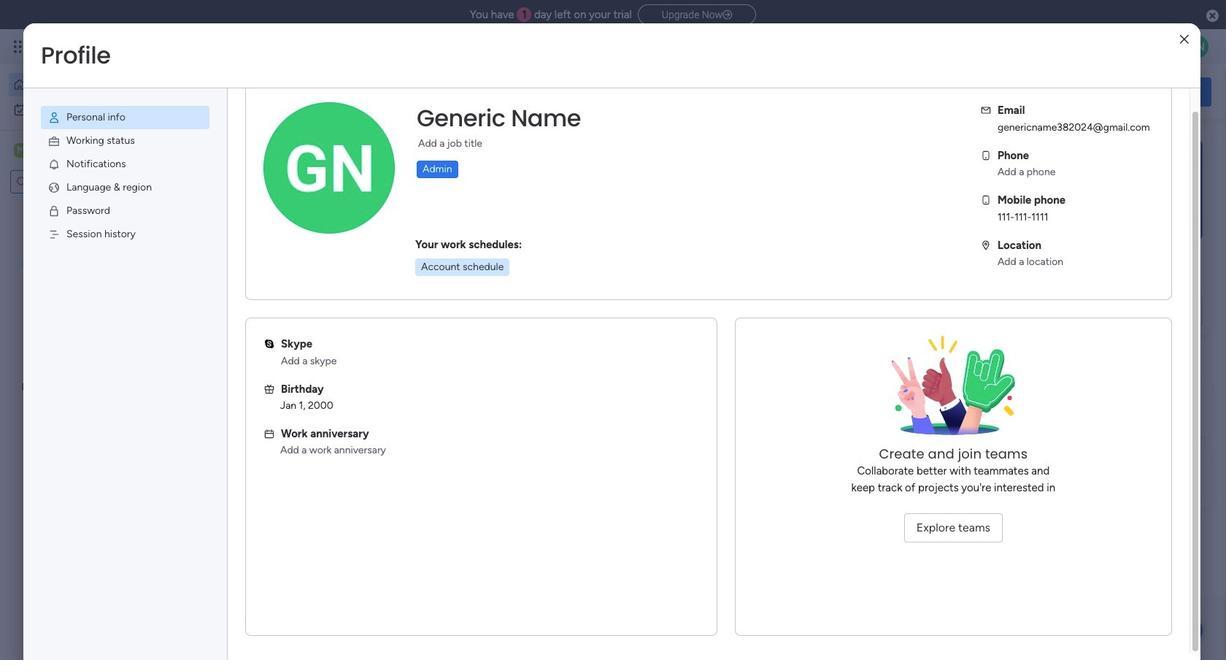 Task type: vqa. For each thing, say whether or not it's contained in the screenshot.
quick search results list box
yes



Task type: describe. For each thing, give the bounding box(es) containing it.
3 menu item from the top
[[41, 153, 210, 176]]

4 menu item from the top
[[41, 176, 210, 199]]

component image for public board icon corresponding to 2nd add to favorites image from left
[[485, 319, 498, 332]]

v2 bolt switch image
[[1119, 84, 1127, 100]]

select product image
[[13, 39, 28, 54]]

2 option from the top
[[9, 98, 177, 121]]

getting started element
[[993, 378, 1212, 436]]

6 menu item from the top
[[41, 223, 210, 246]]

quick search results list box
[[226, 166, 958, 359]]

1 option from the top
[[9, 73, 177, 96]]

no teams image
[[881, 336, 1027, 445]]

dapulse close image
[[1207, 9, 1220, 23]]

menu menu
[[23, 88, 227, 264]]

public board image for 2nd add to favorites image from left
[[485, 296, 501, 312]]

Search in workspace field
[[31, 173, 104, 190]]

5 menu item from the top
[[41, 199, 210, 223]]

generic name image
[[1186, 35, 1209, 58]]

help center element
[[993, 448, 1212, 506]]

close my workspaces image
[[226, 426, 243, 444]]

workspace image
[[14, 142, 28, 158]]

clear search image
[[106, 175, 120, 189]]

personal info image
[[47, 111, 61, 124]]

close image
[[1181, 34, 1189, 45]]

workspace selection element
[[14, 142, 122, 161]]



Task type: locate. For each thing, give the bounding box(es) containing it.
1 vertical spatial option
[[9, 98, 177, 121]]

component image for public board icon corresponding to first add to favorites image from left
[[244, 319, 257, 332]]

password image
[[47, 204, 61, 218]]

add to favorites image
[[435, 296, 450, 311], [677, 296, 691, 311]]

templates image image
[[1006, 139, 1199, 240]]

workspace image
[[250, 470, 285, 505]]

1 horizontal spatial add to favorites image
[[677, 296, 691, 311]]

None field
[[413, 103, 585, 134]]

0 horizontal spatial add to favorites image
[[435, 296, 450, 311]]

component image
[[244, 319, 257, 332], [485, 319, 498, 332]]

session history image
[[47, 228, 61, 241]]

1 public board image from the left
[[244, 296, 260, 312]]

open update feed (inbox) image
[[226, 377, 243, 394]]

1 menu item from the top
[[41, 106, 210, 129]]

working status image
[[47, 134, 61, 148]]

v2 user feedback image
[[1005, 83, 1016, 100]]

language & region image
[[47, 181, 61, 194]]

notifications image
[[47, 158, 61, 171]]

public board image
[[244, 296, 260, 312], [485, 296, 501, 312]]

option up workspace selection element
[[9, 98, 177, 121]]

close recently visited image
[[226, 148, 243, 166]]

2 public board image from the left
[[485, 296, 501, 312]]

0 horizontal spatial component image
[[244, 319, 257, 332]]

1 horizontal spatial public board image
[[485, 296, 501, 312]]

2 add to favorites image from the left
[[677, 296, 691, 311]]

0 vertical spatial option
[[9, 73, 177, 96]]

1 component image from the left
[[244, 319, 257, 332]]

dapulse rightstroke image
[[723, 9, 733, 20]]

2 menu item from the top
[[41, 129, 210, 153]]

1 horizontal spatial component image
[[485, 319, 498, 332]]

menu item
[[41, 106, 210, 129], [41, 129, 210, 153], [41, 153, 210, 176], [41, 176, 210, 199], [41, 199, 210, 223], [41, 223, 210, 246]]

option
[[9, 73, 177, 96], [9, 98, 177, 121]]

0 horizontal spatial public board image
[[244, 296, 260, 312]]

2 component image from the left
[[485, 319, 498, 332]]

option up personal info icon
[[9, 73, 177, 96]]

public board image for first add to favorites image from left
[[244, 296, 260, 312]]

1 add to favorites image from the left
[[435, 296, 450, 311]]



